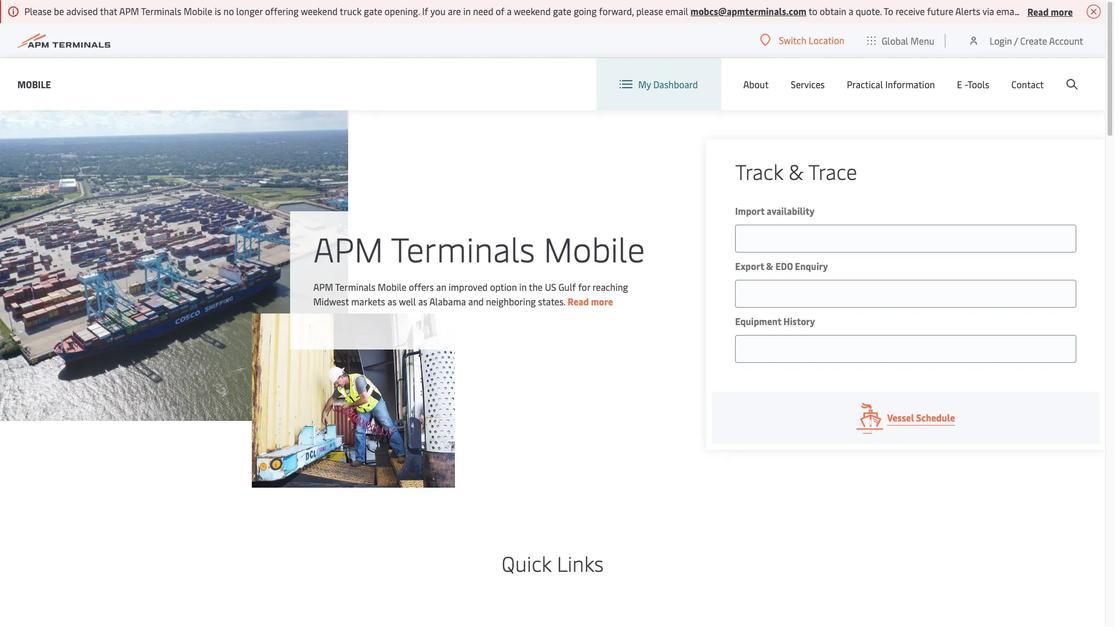 Task type: vqa. For each thing, say whether or not it's contained in the screenshot.
Our
no



Task type: locate. For each thing, give the bounding box(es) containing it.
dashboard
[[654, 78, 698, 91]]

read up login / create account
[[1028, 5, 1049, 18]]

0 horizontal spatial more
[[591, 295, 613, 307]]

my
[[639, 78, 651, 91]]

terminals
[[141, 5, 182, 17], [391, 225, 535, 271], [335, 280, 376, 293]]

0 horizontal spatial terminals
[[141, 5, 182, 17]]

markets
[[351, 295, 386, 307]]

0 vertical spatial read more
[[1028, 5, 1074, 18]]

2 a from the left
[[849, 5, 854, 17]]

you
[[431, 5, 446, 17]]

apm terminals mobile offers an improved option in the us gulf for reaching midwest markets as well as alabama and neighboring states.
[[314, 280, 629, 307]]

read
[[1028, 5, 1049, 18], [568, 295, 589, 307]]

apm for apm terminals mobile
[[314, 225, 384, 271]]

1 vertical spatial more
[[591, 295, 613, 307]]

please left the close alert icon
[[1056, 5, 1083, 17]]

read more
[[1028, 5, 1074, 18], [568, 295, 613, 307]]

&
[[789, 157, 804, 185], [767, 260, 774, 272]]

are
[[448, 5, 461, 17]]

switch
[[779, 34, 807, 46]]

as
[[388, 295, 397, 307], [419, 295, 428, 307]]

schedule
[[917, 411, 956, 424]]

2 vertical spatial apm
[[314, 280, 333, 293]]

switch location
[[779, 34, 845, 46]]

more for read more "button"
[[1051, 5, 1074, 18]]

1 vertical spatial in
[[520, 280, 527, 293]]

a right of
[[507, 5, 512, 17]]

0 vertical spatial in
[[464, 5, 471, 17]]

0 horizontal spatial as
[[388, 295, 397, 307]]

1 vertical spatial apm
[[314, 225, 384, 271]]

apm inside apm terminals mobile offers an improved option in the us gulf for reaching midwest markets as well as alabama and neighboring states.
[[314, 280, 333, 293]]

offers
[[409, 280, 434, 293]]

quick
[[502, 549, 552, 577]]

1 horizontal spatial please
[[1056, 5, 1083, 17]]

1 horizontal spatial more
[[1051, 5, 1074, 18]]

0 horizontal spatial weekend
[[301, 5, 338, 17]]

1 horizontal spatial read more
[[1028, 5, 1074, 18]]

read more down for
[[568, 295, 613, 307]]

0 vertical spatial read
[[1028, 5, 1049, 18]]

1 horizontal spatial in
[[520, 280, 527, 293]]

weekend right of
[[514, 5, 551, 17]]

in left the
[[520, 280, 527, 293]]

more up account
[[1051, 5, 1074, 18]]

equipment
[[736, 315, 782, 327]]

mobile secondary image
[[252, 314, 455, 488]]

gate right "truck"
[[364, 5, 383, 17]]

in inside apm terminals mobile offers an improved option in the us gulf for reaching midwest markets as well as alabama and neighboring states.
[[520, 280, 527, 293]]

0 vertical spatial terminals
[[141, 5, 182, 17]]

via
[[983, 5, 995, 17]]

0 horizontal spatial please
[[637, 5, 664, 17]]

0 horizontal spatial read
[[568, 295, 589, 307]]

menu
[[911, 34, 935, 47]]

tools
[[968, 78, 990, 91]]

location
[[809, 34, 845, 46]]

1 horizontal spatial as
[[419, 295, 428, 307]]

trace
[[809, 157, 858, 185]]

read down for
[[568, 295, 589, 307]]

forward,
[[599, 5, 634, 17]]

& left "trace"
[[789, 157, 804, 185]]

for
[[579, 280, 591, 293]]

1 vertical spatial &
[[767, 260, 774, 272]]

import
[[736, 204, 765, 217]]

terminals up improved
[[391, 225, 535, 271]]

weekend left "truck"
[[301, 5, 338, 17]]

0 horizontal spatial &
[[767, 260, 774, 272]]

& left edo
[[767, 260, 774, 272]]

2 as from the left
[[419, 295, 428, 307]]

going
[[574, 5, 597, 17]]

2 email from the left
[[997, 5, 1020, 17]]

as left well
[[388, 295, 397, 307]]

1 as from the left
[[388, 295, 397, 307]]

of
[[496, 5, 505, 17]]

read more up login / create account
[[1028, 5, 1074, 18]]

read more button
[[1028, 4, 1074, 19]]

email
[[666, 5, 689, 17], [997, 5, 1020, 17]]

1 vertical spatial read
[[568, 295, 589, 307]]

0 vertical spatial &
[[789, 157, 804, 185]]

e
[[958, 78, 963, 91]]

information
[[886, 78, 936, 91]]

1 a from the left
[[507, 5, 512, 17]]

a right obtain
[[849, 5, 854, 17]]

practical
[[847, 78, 884, 91]]

switch location button
[[761, 34, 845, 46]]

1 horizontal spatial &
[[789, 157, 804, 185]]

e -tools button
[[958, 58, 990, 110]]

read more for read more "button"
[[1028, 5, 1074, 18]]

gulf
[[559, 280, 576, 293]]

1 horizontal spatial email
[[997, 5, 1020, 17]]

terminals up markets on the left of page
[[335, 280, 376, 293]]

1 horizontal spatial gate
[[553, 5, 572, 17]]

the
[[529, 280, 543, 293]]

gate
[[364, 5, 383, 17], [553, 5, 572, 17]]

1 horizontal spatial weekend
[[514, 5, 551, 17]]

2 horizontal spatial terminals
[[391, 225, 535, 271]]

terminals inside apm terminals mobile offers an improved option in the us gulf for reaching midwest markets as well as alabama and neighboring states.
[[335, 280, 376, 293]]

mobcs@apmterminals.com
[[691, 5, 807, 17]]

is
[[215, 5, 221, 17]]

account
[[1050, 34, 1084, 47]]

0 horizontal spatial a
[[507, 5, 512, 17]]

weekend
[[301, 5, 338, 17], [514, 5, 551, 17]]

please right forward,
[[637, 5, 664, 17]]

as down offers at left
[[419, 295, 428, 307]]

1 weekend from the left
[[301, 5, 338, 17]]

more inside "button"
[[1051, 5, 1074, 18]]

global menu
[[882, 34, 935, 47]]

0 horizontal spatial gate
[[364, 5, 383, 17]]

in right are
[[464, 5, 471, 17]]

0 horizontal spatial read more
[[568, 295, 613, 307]]

1 vertical spatial read more
[[568, 295, 613, 307]]

mobile link
[[17, 77, 51, 91]]

read inside "button"
[[1028, 5, 1049, 18]]

1 horizontal spatial a
[[849, 5, 854, 17]]

apm
[[119, 5, 139, 17], [314, 225, 384, 271], [314, 280, 333, 293]]

e -tools
[[958, 78, 990, 91]]

xin da yang zhou  docked at apm terminals mobile image
[[0, 110, 348, 421]]

more
[[1051, 5, 1074, 18], [591, 295, 613, 307]]

mobile inside apm terminals mobile offers an improved option in the us gulf for reaching midwest markets as well as alabama and neighboring states.
[[378, 280, 407, 293]]

mobcs@apmterminals.com link
[[691, 5, 807, 17]]

0 vertical spatial more
[[1051, 5, 1074, 18]]

midwest
[[314, 295, 349, 307]]

more down reaching
[[591, 295, 613, 307]]

global
[[882, 34, 909, 47]]

1 vertical spatial terminals
[[391, 225, 535, 271]]

mobile
[[184, 5, 213, 17], [17, 78, 51, 90], [544, 225, 645, 271], [378, 280, 407, 293]]

2 vertical spatial terminals
[[335, 280, 376, 293]]

please
[[637, 5, 664, 17], [1056, 5, 1083, 17]]

1 horizontal spatial read
[[1028, 5, 1049, 18]]

terminals right that
[[141, 5, 182, 17]]

obtain
[[820, 5, 847, 17]]

0 horizontal spatial email
[[666, 5, 689, 17]]

1 horizontal spatial terminals
[[335, 280, 376, 293]]

gate left going
[[553, 5, 572, 17]]

my dashboard button
[[620, 58, 698, 110]]



Task type: describe. For each thing, give the bounding box(es) containing it.
about button
[[744, 58, 769, 110]]

services button
[[791, 58, 825, 110]]

& for edo
[[767, 260, 774, 272]]

0 horizontal spatial in
[[464, 5, 471, 17]]

longer
[[236, 5, 263, 17]]

global menu button
[[857, 23, 947, 58]]

please be advised that apm terminals mobile is no longer offering weekend truck gate opening. if you are in need of a weekend gate going forward, please email mobcs@apmterminals.com to obtain a quote. to receive future alerts via email or sms, please
[[24, 5, 1085, 17]]

2 weekend from the left
[[514, 5, 551, 17]]

track & trace
[[736, 157, 858, 185]]

about
[[744, 78, 769, 91]]

create
[[1021, 34, 1048, 47]]

truck
[[340, 5, 362, 17]]

export
[[736, 260, 765, 272]]

import availability
[[736, 204, 815, 217]]

terminals for apm terminals mobile offers an improved option in the us gulf for reaching midwest markets as well as alabama and neighboring states.
[[335, 280, 376, 293]]

need
[[473, 5, 494, 17]]

login / create account
[[990, 34, 1084, 47]]

apm for apm terminals mobile offers an improved option in the us gulf for reaching midwest markets as well as alabama and neighboring states.
[[314, 280, 333, 293]]

receive
[[896, 5, 925, 17]]

close alert image
[[1088, 5, 1101, 19]]

vessel schedule
[[888, 411, 956, 424]]

login
[[990, 34, 1013, 47]]

1 please from the left
[[637, 5, 664, 17]]

1 email from the left
[[666, 5, 689, 17]]

reaching
[[593, 280, 629, 293]]

vessel schedule link
[[712, 392, 1100, 444]]

links
[[557, 549, 604, 577]]

track
[[736, 157, 784, 185]]

login / create account link
[[969, 23, 1084, 57]]

an
[[437, 280, 447, 293]]

history
[[784, 315, 816, 327]]

practical information button
[[847, 58, 936, 110]]

read more for read more link
[[568, 295, 613, 307]]

2 please from the left
[[1056, 5, 1083, 17]]

enquiry
[[795, 260, 829, 272]]

if
[[422, 5, 429, 17]]

to
[[809, 5, 818, 17]]

1 gate from the left
[[364, 5, 383, 17]]

more for read more link
[[591, 295, 613, 307]]

practical information
[[847, 78, 936, 91]]

& for trace
[[789, 157, 804, 185]]

2 gate from the left
[[553, 5, 572, 17]]

opening.
[[385, 5, 420, 17]]

well
[[399, 295, 416, 307]]

-
[[965, 78, 968, 91]]

vessel
[[888, 411, 915, 424]]

read for read more link
[[568, 295, 589, 307]]

/
[[1015, 34, 1019, 47]]

that
[[100, 5, 117, 17]]

or
[[1022, 5, 1031, 17]]

option
[[490, 280, 517, 293]]

states.
[[538, 295, 566, 307]]

improved
[[449, 280, 488, 293]]

apm terminals mobile
[[314, 225, 645, 271]]

be
[[54, 5, 64, 17]]

quick links
[[502, 549, 604, 577]]

future
[[928, 5, 954, 17]]

alerts
[[956, 5, 981, 17]]

terminals for apm terminals mobile
[[391, 225, 535, 271]]

services
[[791, 78, 825, 91]]

neighboring
[[486, 295, 536, 307]]

0 vertical spatial apm
[[119, 5, 139, 17]]

export & edo enquiry
[[736, 260, 829, 272]]

and
[[469, 295, 484, 307]]

quote. to
[[856, 5, 894, 17]]

please
[[24, 5, 52, 17]]

no
[[224, 5, 234, 17]]

offering
[[265, 5, 299, 17]]

read for read more "button"
[[1028, 5, 1049, 18]]

edo
[[776, 260, 793, 272]]

alabama
[[430, 295, 466, 307]]

read more link
[[568, 295, 613, 307]]

equipment history
[[736, 315, 816, 327]]

sms,
[[1033, 5, 1053, 17]]

availability
[[767, 204, 815, 217]]

my dashboard
[[639, 78, 698, 91]]

contact button
[[1012, 58, 1045, 110]]

us
[[545, 280, 557, 293]]

contact
[[1012, 78, 1045, 91]]

advised
[[66, 5, 98, 17]]



